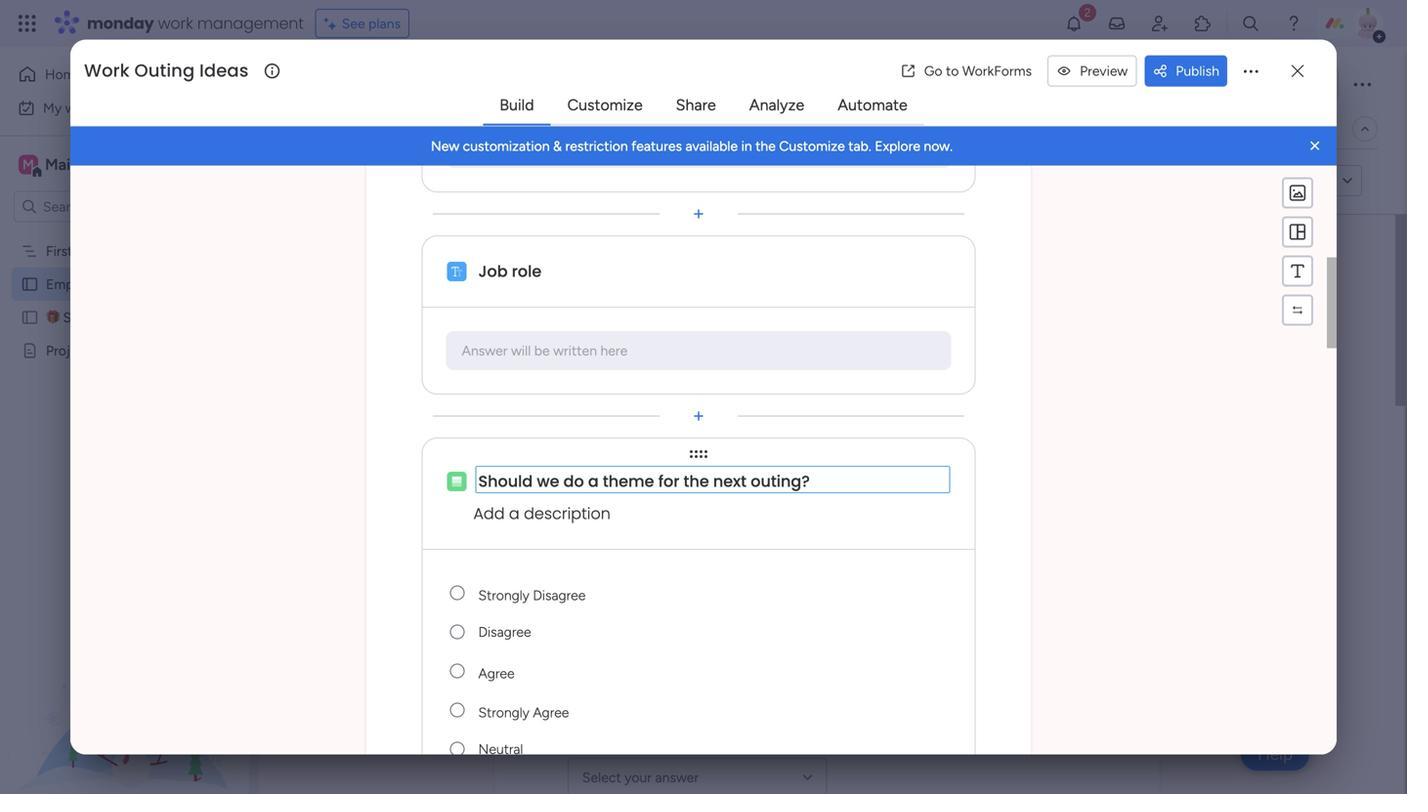 Task type: vqa. For each thing, say whether or not it's contained in the screenshot.
2nd strongly from the bottom of the page
yes



Task type: describe. For each thing, give the bounding box(es) containing it.
strongly for strongly disagree
[[478, 588, 530, 604]]

table button
[[296, 113, 373, 145]]

add new question image
[[689, 204, 709, 224]]

🎁 secret santa
[[46, 309, 142, 326]]

survey inside form form
[[909, 302, 1014, 346]]

preview
[[1080, 63, 1128, 79]]

1 form button from the left
[[373, 113, 434, 145]]

workforms logo image
[[482, 166, 593, 197]]

management
[[197, 12, 304, 34]]

tab.
[[849, 138, 872, 155]]

copy
[[1236, 173, 1269, 189]]

see plans button
[[315, 9, 410, 38]]

workforms
[[962, 63, 1032, 79]]

analyze
[[749, 96, 805, 114]]

go to workforms button
[[893, 55, 1040, 87]]

select product image
[[18, 14, 37, 33]]

first
[[46, 243, 73, 259]]

see plans
[[342, 15, 401, 32]]

help button
[[1241, 739, 1310, 771]]

Work Outing Ideas field
[[79, 58, 261, 84]]

drag to reorder the question image
[[689, 445, 709, 464]]

customize inside banner banner
[[779, 138, 845, 155]]

role
[[512, 261, 542, 283]]

board
[[76, 243, 112, 259]]

here
[[601, 343, 628, 359]]

automate inside tab list
[[838, 96, 908, 114]]

work
[[84, 58, 130, 83]]

publish button
[[1145, 55, 1228, 87]]

invite / 1 button
[[1242, 68, 1339, 100]]

0 horizontal spatial survey
[[177, 276, 217, 293]]

new
[[431, 138, 460, 155]]

available
[[686, 138, 738, 155]]

strongly agree
[[478, 705, 569, 721]]

collapse board header image
[[1358, 121, 1373, 137]]

2 component__icon image from the top
[[447, 472, 467, 492]]

form
[[1272, 173, 1301, 189]]

strongly disagree
[[478, 588, 586, 604]]

disagree
[[533, 588, 586, 604]]

Job role field
[[568, 645, 1087, 684]]

agree inside 'button'
[[478, 666, 515, 682]]

be
[[534, 343, 550, 359]]

customize link
[[552, 88, 658, 123]]

& for requests
[[154, 343, 163, 359]]

add new question image
[[689, 407, 709, 426]]

first board
[[46, 243, 112, 259]]

answer will be written here
[[462, 343, 628, 359]]

publish
[[1176, 63, 1220, 79]]

santa
[[107, 309, 142, 326]]

autopilot image
[[1236, 116, 1252, 140]]

department
[[568, 495, 663, 517]]

well- inside form form
[[731, 302, 811, 346]]

1 vertical spatial employee well-being survey
[[46, 276, 217, 293]]

0 vertical spatial well-
[[456, 62, 533, 106]]

workspace image
[[19, 154, 38, 175]]

invite
[[1278, 76, 1312, 92]]

add a description
[[474, 503, 611, 525]]

2 form from the left
[[449, 121, 480, 137]]

🎁
[[46, 309, 60, 326]]

preview button
[[1048, 55, 1137, 87]]

0 vertical spatial employee well-being survey
[[297, 62, 730, 106]]

now.
[[924, 138, 953, 155]]

public board image
[[21, 308, 39, 327]]

main
[[45, 155, 79, 174]]

project requests & approvals
[[46, 343, 227, 359]]

lottie animation element
[[0, 597, 249, 795]]

workspace selection element
[[19, 153, 163, 178]]

strongly for strongly agree
[[478, 705, 530, 721]]

copy form link
[[1236, 173, 1325, 189]]

description
[[524, 503, 611, 525]]

banner banner
[[70, 127, 1337, 166]]

Search in workspace field
[[41, 195, 163, 218]]

2 form button from the left
[[434, 113, 495, 145]]

& for customization
[[553, 138, 562, 155]]

build link
[[484, 88, 550, 123]]

monday work management
[[87, 12, 304, 34]]

activity
[[1150, 76, 1197, 92]]

1 horizontal spatial employee
[[297, 62, 448, 106]]

link
[[1305, 173, 1325, 189]]

written
[[553, 343, 597, 359]]

agree button
[[475, 652, 908, 691]]

to
[[946, 63, 959, 79]]

1
[[1325, 76, 1330, 92]]

help image
[[1284, 14, 1304, 33]]

tab list containing build
[[483, 87, 924, 126]]

will
[[511, 343, 531, 359]]

my
[[43, 100, 62, 116]]

go
[[924, 63, 943, 79]]

features
[[631, 138, 682, 155]]

in
[[741, 138, 752, 155]]

ruby anderson image
[[1353, 8, 1384, 39]]

job role
[[478, 261, 542, 283]]

main workspace
[[45, 155, 160, 174]]

more actions image
[[1241, 61, 1261, 81]]

explore
[[875, 138, 921, 155]]

m
[[23, 156, 34, 173]]

Department field
[[568, 531, 1087, 571]]

Name field
[[568, 418, 1087, 457]]

agree inside button
[[533, 705, 569, 721]]

being inside list box
[[140, 276, 174, 293]]



Task type: locate. For each thing, give the bounding box(es) containing it.
monday
[[87, 12, 154, 34]]

1 horizontal spatial survey
[[629, 62, 730, 106]]

job
[[478, 261, 508, 283]]

2 vertical spatial employee well-being survey
[[568, 302, 1014, 346]]

my work
[[43, 100, 95, 116]]

form up powered on the left
[[388, 121, 420, 137]]

public board image
[[21, 275, 39, 294]]

1 horizontal spatial &
[[553, 138, 562, 155]]

a
[[509, 503, 520, 525]]

powered by
[[392, 172, 475, 190]]

plans
[[368, 15, 401, 32]]

strongly agree button
[[475, 691, 908, 730]]

1 horizontal spatial form
[[449, 121, 480, 137]]

option
[[0, 234, 249, 237]]

0 vertical spatial employee
[[297, 62, 448, 106]]

0 horizontal spatial work
[[65, 100, 95, 116]]

agree
[[478, 666, 515, 682], [533, 705, 569, 721]]

customization tools toolbar
[[1282, 178, 1314, 326]]

1 form from the left
[[388, 121, 420, 137]]

secret
[[63, 309, 104, 326]]

name group
[[568, 367, 1087, 481], [568, 481, 1087, 594], [568, 594, 1087, 707], [568, 707, 1087, 795]]

background color and image selector image
[[1288, 183, 1308, 203]]

notifications image
[[1064, 14, 1084, 33]]

form form
[[70, 33, 1337, 795], [259, 215, 1405, 795]]

work for my
[[65, 100, 95, 116]]

2 strongly from the top
[[478, 705, 530, 721]]

employee well-being survey
[[297, 62, 730, 106], [46, 276, 217, 293], [568, 302, 1014, 346]]

approvals
[[166, 343, 227, 359]]

workspace
[[83, 155, 160, 174]]

add view image
[[507, 122, 515, 136]]

survey
[[629, 62, 730, 106], [177, 276, 217, 293], [909, 302, 1014, 346]]

strongly
[[478, 588, 530, 604], [478, 705, 530, 721]]

see
[[342, 15, 365, 32]]

0 horizontal spatial customize
[[567, 96, 643, 114]]

2 vertical spatial being
[[811, 302, 901, 346]]

share
[[676, 96, 716, 114]]

by
[[457, 172, 475, 190]]

1 vertical spatial well-
[[110, 276, 140, 293]]

1 vertical spatial being
[[140, 276, 174, 293]]

home button
[[12, 59, 210, 90]]

work
[[158, 12, 193, 34], [65, 100, 95, 116]]

form
[[388, 121, 420, 137], [449, 121, 480, 137]]

list box
[[0, 231, 249, 631]]

employee inside form form
[[568, 302, 723, 346]]

home
[[45, 66, 82, 83]]

employee up name
[[568, 302, 723, 346]]

3 name group from the top
[[568, 594, 1087, 707]]

2 horizontal spatial survey
[[909, 302, 1014, 346]]

analyze link
[[734, 88, 820, 123]]

2 image
[[1079, 1, 1097, 23]]

0 horizontal spatial form
[[388, 121, 420, 137]]

0 vertical spatial survey
[[629, 62, 730, 106]]

name group containing department
[[568, 481, 1087, 594]]

close image
[[1306, 136, 1325, 156]]

work up work outing ideas field
[[158, 12, 193, 34]]

1 horizontal spatial automate
[[1260, 121, 1321, 137]]

menu image
[[1288, 222, 1308, 242]]

form form containing job
[[70, 33, 1337, 795]]

1 vertical spatial &
[[154, 343, 163, 359]]

2 horizontal spatial being
[[811, 302, 901, 346]]

0 horizontal spatial employee
[[46, 276, 107, 293]]

0 vertical spatial work
[[158, 12, 193, 34]]

automate down invite / 1 button on the top of page
[[1260, 121, 1321, 137]]

None field
[[475, 613, 908, 652], [475, 730, 908, 769], [475, 613, 908, 652], [475, 730, 908, 769]]

work inside button
[[65, 100, 95, 116]]

0 vertical spatial &
[[553, 138, 562, 155]]

& right requests
[[154, 343, 163, 359]]

0 vertical spatial being
[[533, 62, 621, 106]]

2 vertical spatial well-
[[731, 302, 811, 346]]

share link
[[660, 88, 732, 123]]

work right "my"
[[65, 100, 95, 116]]

1 vertical spatial survey
[[177, 276, 217, 293]]

form up new
[[449, 121, 480, 137]]

lottie animation image
[[0, 597, 249, 795]]

1 strongly from the top
[[478, 588, 530, 604]]

Employee well-being survey field
[[292, 62, 735, 106]]

customize up restriction
[[567, 96, 643, 114]]

employee up table
[[297, 62, 448, 106]]

1 vertical spatial agree
[[533, 705, 569, 721]]

1 vertical spatial strongly
[[478, 705, 530, 721]]

employee well-being survey inside form form
[[568, 302, 1014, 346]]

1 vertical spatial automate
[[1260, 121, 1321, 137]]

4 name group from the top
[[568, 707, 1087, 795]]

integrate
[[1064, 121, 1120, 137]]

dapulse integrations image
[[1042, 122, 1056, 136]]

form button
[[373, 113, 434, 145], [434, 113, 495, 145]]

1 horizontal spatial work
[[158, 12, 193, 34]]

& inside banner banner
[[553, 138, 562, 155]]

menu image
[[1288, 262, 1308, 281]]

restriction
[[565, 138, 628, 155]]

1 horizontal spatial being
[[533, 62, 621, 106]]

form form containing employee well-being survey
[[259, 215, 1405, 795]]

0 vertical spatial agree
[[478, 666, 515, 682]]

table
[[326, 121, 359, 137]]

1 vertical spatial work
[[65, 100, 95, 116]]

customize right the
[[779, 138, 845, 155]]

&
[[553, 138, 562, 155], [154, 343, 163, 359]]

Type your question here text field
[[475, 466, 950, 494]]

copy form link button
[[1200, 165, 1333, 197]]

name
[[568, 381, 616, 403]]

new customization & restriction features available in the customize tab. explore now.
[[431, 138, 953, 155]]

being inside form form
[[811, 302, 901, 346]]

project
[[46, 343, 90, 359]]

my work button
[[12, 92, 210, 124]]

form button left add view icon
[[434, 113, 495, 145]]

1 vertical spatial customize
[[779, 138, 845, 155]]

name group containing name
[[568, 367, 1087, 481]]

add
[[474, 503, 505, 525]]

1 horizontal spatial customize
[[779, 138, 845, 155]]

1 horizontal spatial well-
[[456, 62, 533, 106]]

2 horizontal spatial employee
[[568, 302, 723, 346]]

invite / 1
[[1278, 76, 1330, 92]]

form button up powered on the left
[[373, 113, 434, 145]]

0 vertical spatial automate
[[838, 96, 908, 114]]

0 horizontal spatial agree
[[478, 666, 515, 682]]

2 vertical spatial survey
[[909, 302, 1014, 346]]

outing
[[134, 58, 195, 83]]

ideas
[[199, 58, 249, 83]]

the
[[756, 138, 776, 155]]

1 horizontal spatial agree
[[533, 705, 569, 721]]

customize inside 'link'
[[567, 96, 643, 114]]

inbox image
[[1107, 14, 1127, 33]]

invite members image
[[1150, 14, 1170, 33]]

answer
[[462, 343, 508, 359]]

employee down first board
[[46, 276, 107, 293]]

apps image
[[1193, 14, 1213, 33]]

1 vertical spatial component__icon image
[[447, 472, 467, 492]]

0 horizontal spatial &
[[154, 343, 163, 359]]

customization
[[463, 138, 550, 155]]

work for monday
[[158, 12, 193, 34]]

0 horizontal spatial well-
[[110, 276, 140, 293]]

/
[[1316, 76, 1321, 92]]

build
[[500, 96, 534, 114]]

customize
[[567, 96, 643, 114], [779, 138, 845, 155]]

automate up tab.
[[838, 96, 908, 114]]

0 horizontal spatial automate
[[838, 96, 908, 114]]

requests
[[93, 343, 150, 359]]

powered
[[392, 172, 454, 190]]

search everything image
[[1241, 14, 1261, 33]]

0 vertical spatial component__icon image
[[447, 262, 467, 282]]

component__icon image
[[447, 262, 467, 282], [447, 472, 467, 492]]

1 vertical spatial employee
[[46, 276, 107, 293]]

help
[[1258, 745, 1293, 765]]

0 vertical spatial strongly
[[478, 588, 530, 604]]

automate
[[838, 96, 908, 114], [1260, 121, 1321, 137]]

1 name group from the top
[[568, 367, 1087, 481]]

strongly disagree button
[[475, 574, 908, 613]]

2 vertical spatial employee
[[568, 302, 723, 346]]

0 vertical spatial customize
[[567, 96, 643, 114]]

work outing ideas
[[84, 58, 249, 83]]

should we do a theme for the next outing? button
[[475, 466, 950, 499]]

& left restriction
[[553, 138, 562, 155]]

2 name group from the top
[[568, 481, 1087, 594]]

automate link
[[822, 88, 923, 123]]

1 component__icon image from the top
[[447, 262, 467, 282]]

tab list
[[483, 87, 924, 126]]

activity button
[[1142, 68, 1234, 100]]

0 horizontal spatial being
[[140, 276, 174, 293]]

2 horizontal spatial well-
[[731, 302, 811, 346]]

list box containing first board
[[0, 231, 249, 631]]

go to workforms
[[924, 63, 1032, 79]]



